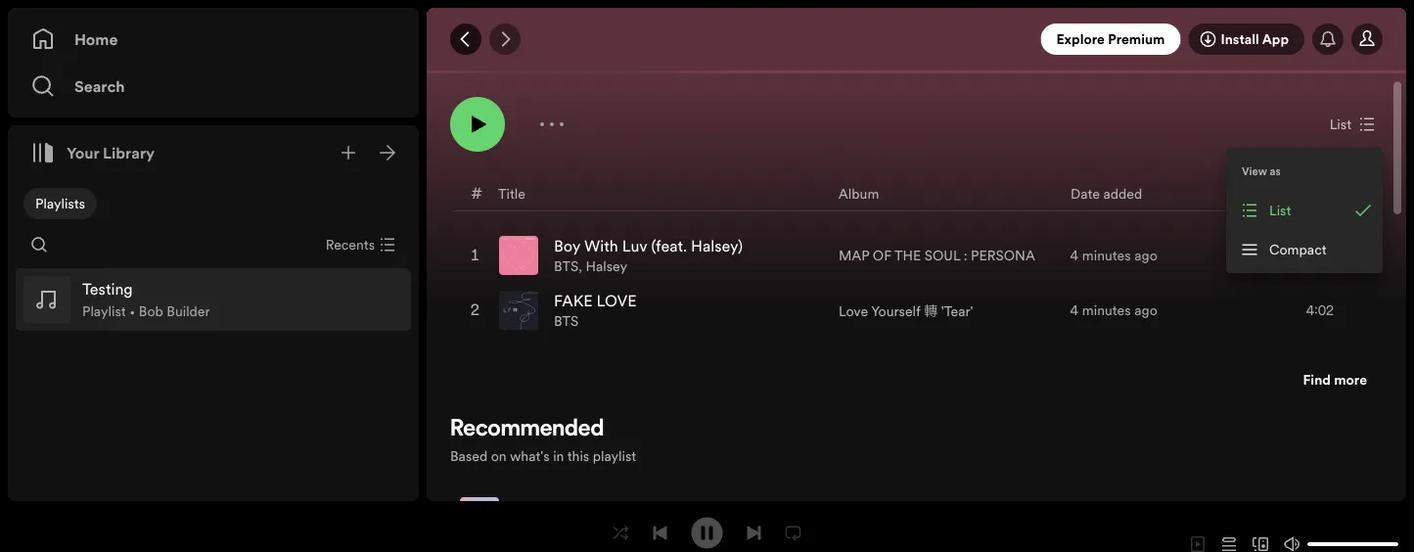 Task type: vqa. For each thing, say whether or not it's contained in the screenshot.
Search in Your Library icon
yes



Task type: describe. For each thing, give the bounding box(es) containing it.
Recents, List view field
[[310, 229, 407, 260]]

fake love link
[[554, 290, 637, 312]]

,
[[579, 257, 583, 276]]

4 for boy with luv (feat. halsey)
[[1071, 246, 1079, 265]]

testing image
[[450, 0, 678, 50]]

go back image
[[458, 31, 474, 47]]

this
[[568, 447, 590, 465]]

search in your library image
[[31, 237, 47, 253]]

map
[[839, 246, 870, 265]]

find more
[[1304, 370, 1368, 389]]

volume high image
[[1285, 537, 1300, 552]]

fake love bts
[[554, 290, 637, 330]]

List button
[[1323, 109, 1384, 140]]

testing grid
[[428, 175, 1406, 339]]

premium
[[1109, 30, 1166, 48]]

bts inside boy with luv (feat. halsey) bts , halsey
[[554, 257, 579, 276]]

your
[[67, 142, 99, 164]]

1 cell from the left
[[836, 491, 991, 543]]

ago for fake love
[[1135, 301, 1158, 320]]

playlist • bob builder
[[82, 302, 210, 321]]

menu containing list
[[1227, 148, 1384, 273]]

playlists
[[35, 194, 85, 213]]

list inside button
[[1330, 115, 1352, 134]]

recommended
[[450, 418, 604, 442]]

'tear'
[[942, 302, 974, 320]]

view as
[[1243, 164, 1281, 179]]

boy with luv (feat. halsey) bts , halsey
[[554, 236, 743, 276]]

bts inside fake love bts
[[554, 312, 579, 330]]

home
[[74, 28, 118, 50]]

search link
[[31, 67, 396, 106]]

pause image
[[700, 525, 715, 541]]

playlist
[[593, 447, 637, 465]]

recents
[[326, 236, 375, 254]]

# row
[[451, 176, 1383, 212]]

compact button
[[1231, 230, 1380, 269]]

list item inside main element
[[16, 268, 411, 331]]

map of the soul : persona link
[[839, 246, 1036, 265]]

main element
[[8, 8, 419, 501]]

the
[[895, 246, 922, 265]]

go forward image
[[497, 31, 513, 47]]

idol link
[[515, 497, 552, 519]]

of
[[873, 246, 892, 265]]

as
[[1271, 164, 1281, 179]]

none search field inside main element
[[24, 229, 55, 260]]

2 cell from the left
[[1308, 491, 1366, 543]]

title
[[498, 184, 526, 203]]

list button
[[1231, 191, 1380, 230]]

map of the soul : persona
[[839, 246, 1036, 265]]

search
[[74, 75, 125, 97]]

4:02
[[1307, 301, 1335, 320]]

# column header
[[471, 176, 483, 211]]

minutes for fake love
[[1083, 301, 1132, 320]]

disable repeat image
[[786, 525, 801, 541]]

(feat.
[[652, 236, 687, 257]]

find more button
[[1304, 370, 1368, 389]]

halsey link
[[586, 257, 628, 276]]

fake
[[554, 290, 593, 312]]

Playlists checkbox
[[24, 188, 97, 219]]

compact
[[1270, 240, 1327, 259]]

previous image
[[653, 525, 668, 541]]

enable shuffle image
[[613, 525, 629, 541]]

love yourself 轉 'tear' link
[[839, 300, 974, 321]]

what's new image
[[1321, 31, 1337, 47]]

soul
[[925, 246, 961, 265]]



Task type: locate. For each thing, give the bounding box(es) containing it.
1 horizontal spatial cell
[[1308, 491, 1366, 543]]

•
[[129, 302, 135, 321]]

find
[[1304, 370, 1332, 389]]

1 bts link from the top
[[554, 257, 579, 276]]

1 vertical spatial list
[[1270, 201, 1292, 220]]

what's
[[510, 447, 550, 465]]

None search field
[[24, 229, 55, 260]]

install app
[[1222, 30, 1290, 48]]

1 vertical spatial bts link
[[554, 312, 579, 330]]

1 vertical spatial 4
[[1071, 301, 1079, 320]]

4 minutes ago for boy with luv (feat. halsey)
[[1071, 246, 1158, 265]]

minutes for boy with luv (feat. halsey)
[[1083, 246, 1132, 265]]

group inside main element
[[16, 268, 411, 331]]

0 horizontal spatial list
[[1270, 201, 1292, 220]]

boy with luv (feat. halsey) cell
[[499, 229, 751, 282]]

bts left love
[[554, 312, 579, 330]]

4
[[1071, 246, 1079, 265], [1071, 301, 1079, 320]]

minutes
[[1083, 246, 1132, 265], [1083, 301, 1132, 320]]

app
[[1263, 30, 1290, 48]]

ago
[[1135, 246, 1158, 265], [1135, 301, 1158, 320]]

halsey)
[[691, 236, 743, 257]]

fake love cell
[[499, 284, 645, 337]]

list item
[[16, 268, 411, 331]]

2 4 minutes ago from the top
[[1071, 301, 1158, 320]]

ago for boy with luv (feat. halsey)
[[1135, 246, 1158, 265]]

more
[[1335, 370, 1368, 389]]

date added
[[1071, 184, 1143, 203]]

explore premium
[[1057, 30, 1166, 48]]

persona
[[971, 246, 1036, 265]]

Disable repeat checkbox
[[778, 518, 809, 549]]

0 vertical spatial bts link
[[554, 257, 579, 276]]

bts link left love
[[554, 312, 579, 330]]

1 minutes from the top
[[1083, 246, 1132, 265]]

2 4 from the top
[[1071, 301, 1079, 320]]

date
[[1071, 184, 1101, 203]]

1 vertical spatial 4 minutes ago
[[1071, 301, 1158, 320]]

3:49
[[1307, 246, 1335, 265]]

playlist
[[82, 302, 126, 321]]

install app link
[[1189, 24, 1305, 55]]

0 vertical spatial 4 minutes ago
[[1071, 246, 1158, 265]]

list down as
[[1270, 201, 1292, 220]]

1 ago from the top
[[1135, 246, 1158, 265]]

list inside button
[[1270, 201, 1292, 220]]

on
[[491, 447, 507, 465]]

group
[[16, 268, 411, 331]]

explore
[[1057, 30, 1105, 48]]

install
[[1222, 30, 1260, 48]]

love yourself 轉 'tear'
[[839, 302, 974, 320]]

list down what's new "image"
[[1330, 115, 1352, 134]]

0 horizontal spatial cell
[[836, 491, 991, 543]]

list
[[1330, 115, 1352, 134], [1270, 201, 1292, 220]]

4 minutes ago for fake love
[[1071, 301, 1158, 320]]

1 bts from the top
[[554, 257, 579, 276]]

cell
[[836, 491, 991, 543], [1308, 491, 1366, 543]]

1 4 from the top
[[1071, 246, 1079, 265]]

halsey
[[586, 257, 628, 276]]

love
[[597, 290, 637, 312]]

top bar and user menu element
[[427, 8, 1407, 71]]

#
[[471, 183, 483, 204]]

home link
[[31, 20, 396, 59]]

0 vertical spatial ago
[[1135, 246, 1158, 265]]

list item containing playlist
[[16, 268, 411, 331]]

bts up fake
[[554, 257, 579, 276]]

album
[[839, 184, 880, 203]]

2 bts from the top
[[554, 312, 579, 330]]

your library
[[67, 142, 155, 164]]

4 for fake love
[[1071, 301, 1079, 320]]

yourself
[[872, 302, 921, 320]]

luv
[[623, 236, 648, 257]]

menu
[[1227, 148, 1384, 273]]

1 vertical spatial ago
[[1135, 301, 1158, 320]]

explore premium button
[[1041, 24, 1181, 55]]

group containing playlist
[[16, 268, 411, 331]]

boy
[[554, 236, 581, 257]]

love
[[839, 302, 869, 320]]

your library button
[[24, 133, 163, 172]]

idol cell
[[460, 491, 560, 543]]

0 vertical spatial minutes
[[1083, 246, 1132, 265]]

2 ago from the top
[[1135, 301, 1158, 320]]

0 vertical spatial bts
[[554, 257, 579, 276]]

1 vertical spatial bts
[[554, 312, 579, 330]]

2 bts link from the top
[[554, 312, 579, 330]]

view
[[1243, 164, 1268, 179]]

recommended based on what's in this playlist
[[450, 418, 637, 465]]

轉
[[925, 302, 938, 320]]

with
[[585, 236, 619, 257]]

bts
[[554, 257, 579, 276], [554, 312, 579, 330]]

bob
[[139, 302, 163, 321]]

boy with luv (feat. halsey) link
[[554, 236, 743, 257]]

1 vertical spatial minutes
[[1083, 301, 1132, 320]]

bts link up fake
[[554, 257, 579, 276]]

4 minutes ago
[[1071, 246, 1158, 265], [1071, 301, 1158, 320]]

based
[[450, 447, 488, 465]]

library
[[103, 142, 155, 164]]

1 4 minutes ago from the top
[[1071, 246, 1158, 265]]

0 vertical spatial 4
[[1071, 246, 1079, 265]]

2 minutes from the top
[[1083, 301, 1132, 320]]

added
[[1104, 184, 1143, 203]]

bts link
[[554, 257, 579, 276], [554, 312, 579, 330]]

1 horizontal spatial list
[[1330, 115, 1352, 134]]

0 vertical spatial list
[[1330, 115, 1352, 134]]

in
[[553, 447, 564, 465]]

:
[[964, 246, 968, 265]]

column header
[[1320, 176, 1367, 211]]

next image
[[747, 525, 762, 541]]

connect to a device image
[[1253, 537, 1269, 552]]

builder
[[167, 302, 210, 321]]

idol
[[515, 497, 552, 519]]



